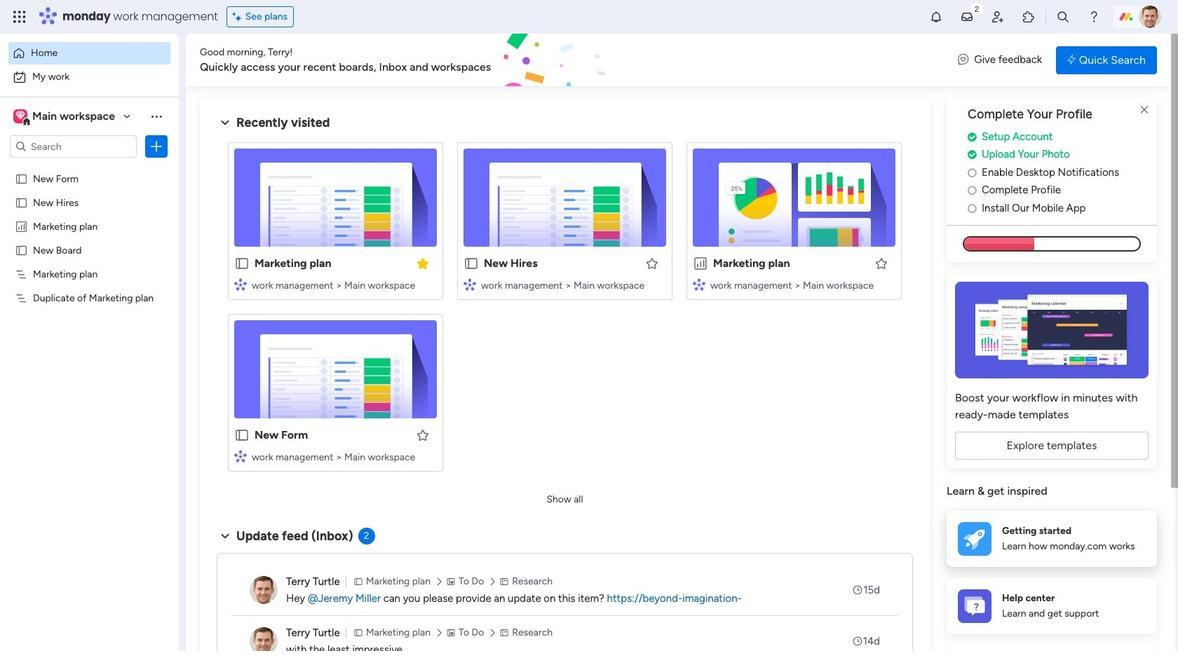 Task type: describe. For each thing, give the bounding box(es) containing it.
remove from favorites image
[[416, 256, 430, 270]]

0 horizontal spatial add to favorites image
[[416, 428, 430, 442]]

options image
[[149, 140, 163, 154]]

public board image for leftmost add to favorites icon
[[234, 428, 250, 443]]

2 workspace image from the left
[[16, 109, 25, 124]]

help image
[[1087, 10, 1101, 24]]

1 terry turtle image from the top
[[250, 576, 278, 605]]

0 vertical spatial option
[[8, 42, 170, 65]]

2 public board image from the top
[[15, 196, 28, 209]]

public dashboard image
[[15, 220, 28, 233]]

workspace options image
[[149, 109, 163, 123]]

monday marketplace image
[[1022, 10, 1036, 24]]

v2 user feedback image
[[958, 52, 969, 68]]

check circle image
[[968, 150, 977, 160]]

invite members image
[[991, 10, 1005, 24]]

2 circle o image from the top
[[968, 185, 977, 196]]

close recently visited image
[[217, 114, 234, 131]]

workspace selection element
[[13, 108, 117, 126]]

public board image for remove from favorites image
[[234, 256, 250, 271]]

1 vertical spatial option
[[8, 66, 170, 88]]

search everything image
[[1056, 10, 1070, 24]]

2 terry turtle image from the top
[[250, 628, 278, 651]]

select product image
[[13, 10, 27, 24]]

Search in workspace field
[[29, 139, 117, 155]]

2 image
[[971, 1, 983, 16]]

notifications image
[[929, 10, 943, 24]]

help center element
[[947, 578, 1157, 635]]



Task type: vqa. For each thing, say whether or not it's contained in the screenshot.
Owner field
no



Task type: locate. For each thing, give the bounding box(es) containing it.
public board image for add to favorites image
[[464, 256, 479, 271]]

public dashboard image
[[693, 256, 708, 271]]

0 vertical spatial public board image
[[15, 172, 28, 185]]

public board image
[[15, 172, 28, 185], [15, 196, 28, 209]]

dapulse x slim image
[[1136, 102, 1153, 119]]

3 circle o image from the top
[[968, 203, 977, 214]]

2 vertical spatial option
[[0, 166, 179, 169]]

1 vertical spatial circle o image
[[968, 185, 977, 196]]

add to favorites image
[[875, 256, 889, 270], [416, 428, 430, 442]]

close update feed (inbox) image
[[217, 528, 234, 545]]

0 vertical spatial add to favorites image
[[875, 256, 889, 270]]

1 circle o image from the top
[[968, 167, 977, 178]]

see plans image
[[233, 9, 245, 25]]

quick search results list box
[[217, 131, 913, 489]]

terry turtle image
[[1139, 6, 1161, 28]]

1 horizontal spatial add to favorites image
[[875, 256, 889, 270]]

list box
[[0, 164, 179, 499]]

1 vertical spatial public board image
[[15, 196, 28, 209]]

getting started element
[[947, 511, 1157, 567]]

option
[[8, 42, 170, 65], [8, 66, 170, 88], [0, 166, 179, 169]]

update feed image
[[960, 10, 974, 24]]

add to favorites image
[[645, 256, 659, 270]]

v2 bolt switch image
[[1067, 52, 1076, 68]]

0 vertical spatial terry turtle image
[[250, 576, 278, 605]]

2 element
[[358, 528, 375, 545]]

1 public board image from the top
[[15, 172, 28, 185]]

circle o image
[[968, 167, 977, 178], [968, 185, 977, 196], [968, 203, 977, 214]]

terry turtle image
[[250, 576, 278, 605], [250, 628, 278, 651]]

1 vertical spatial add to favorites image
[[416, 428, 430, 442]]

workspace image
[[13, 109, 27, 124], [16, 109, 25, 124]]

templates image image
[[959, 282, 1145, 379]]

1 workspace image from the left
[[13, 109, 27, 124]]

2 vertical spatial circle o image
[[968, 203, 977, 214]]

1 vertical spatial terry turtle image
[[250, 628, 278, 651]]

0 vertical spatial circle o image
[[968, 167, 977, 178]]

check circle image
[[968, 132, 977, 142]]

public board image
[[15, 243, 28, 257], [234, 256, 250, 271], [464, 256, 479, 271], [234, 428, 250, 443]]



